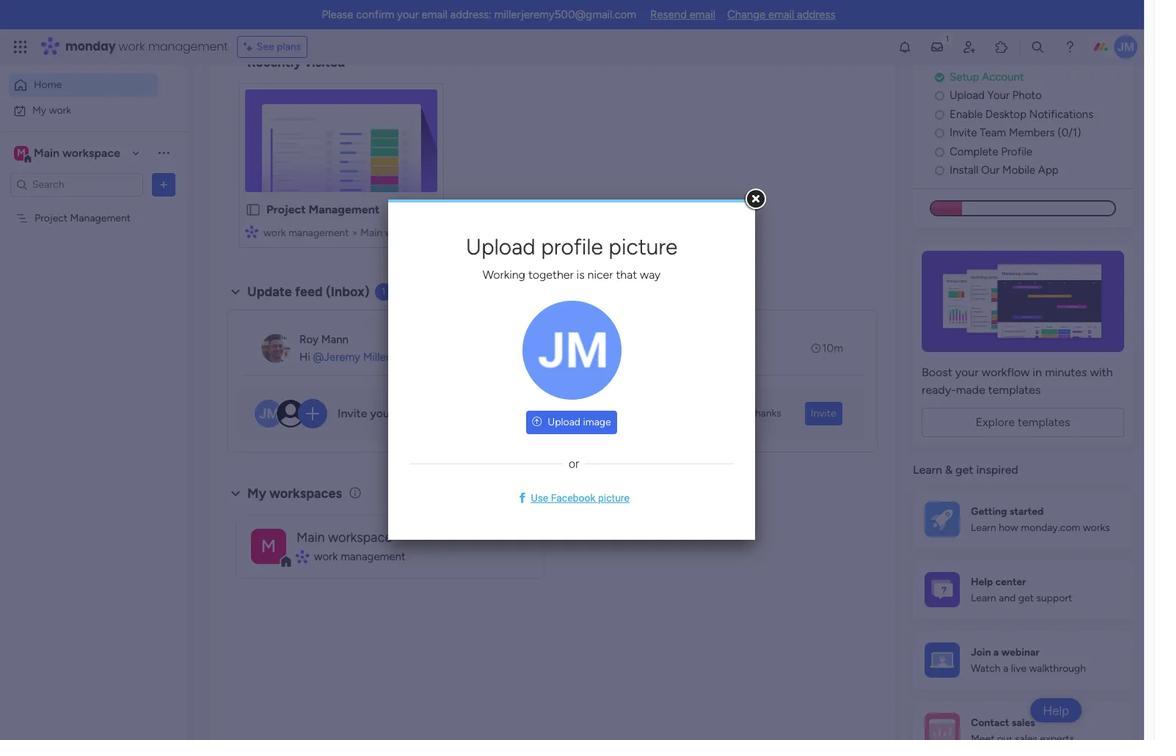 Task type: vqa. For each thing, say whether or not it's contained in the screenshot.
left add to favorites icon
no



Task type: describe. For each thing, give the bounding box(es) containing it.
image
[[583, 416, 611, 428]]

and for get
[[999, 592, 1016, 605]]

circle o image for install
[[935, 165, 945, 176]]

teammates
[[397, 407, 456, 421]]

change email address
[[728, 8, 836, 21]]

help image
[[1063, 40, 1078, 54]]

templates inside boost your workflow in minutes with ready-made templates
[[989, 383, 1041, 397]]

monday.com
[[1021, 522, 1081, 534]]

complete
[[950, 145, 999, 158]]

v2 upload arrow image
[[532, 417, 542, 428]]

in
[[1033, 365, 1042, 379]]

invite button
[[805, 402, 843, 426]]

>
[[352, 227, 358, 239]]

with
[[1090, 365, 1113, 379]]

setup
[[950, 70, 980, 84]]

inbox image
[[930, 40, 945, 54]]

project management inside list box
[[35, 212, 131, 224]]

workspace image
[[251, 529, 286, 564]]

1 horizontal spatial management
[[309, 203, 380, 217]]

circle o image for invite
[[935, 128, 945, 139]]

(inbox)
[[326, 284, 370, 300]]

monday work management
[[65, 38, 228, 55]]

boost
[[922, 365, 953, 379]]

templates inside button
[[1018, 415, 1071, 429]]

join a webinar element
[[913, 632, 1133, 690]]

2 vertical spatial workspace
[[328, 530, 392, 546]]

work management > main workspace
[[264, 227, 435, 239]]

working
[[483, 268, 526, 282]]

complete profile
[[950, 145, 1033, 158]]

1 horizontal spatial a
[[1004, 663, 1009, 675]]

workflow
[[982, 365, 1030, 379]]

your for boost your workflow in minutes with ready-made templates
[[956, 365, 979, 379]]

nicer
[[588, 268, 613, 282]]

upload for image
[[548, 416, 581, 428]]

no thanks button
[[729, 402, 788, 426]]

my work button
[[9, 99, 158, 122]]

invite team members (0/1)
[[950, 126, 1082, 140]]

getting started learn how monday.com works
[[971, 506, 1110, 534]]

component image for work management > main workspace
[[245, 225, 258, 238]]

1
[[382, 286, 386, 298]]

update
[[247, 284, 292, 300]]

help for help
[[1043, 704, 1070, 718]]

10m
[[823, 342, 843, 355]]

management for work management > main workspace
[[288, 227, 349, 239]]

thanks
[[751, 407, 782, 420]]

visited
[[305, 54, 345, 70]]

made
[[956, 383, 986, 397]]

resend
[[650, 8, 687, 21]]

collaborating
[[509, 407, 578, 421]]

address:
[[450, 8, 492, 21]]

templates image image
[[926, 251, 1120, 352]]

setup account link
[[935, 69, 1133, 85]]

my for my work
[[32, 104, 46, 116]]

help center element
[[913, 561, 1133, 620]]

no
[[735, 407, 749, 420]]

resend email
[[650, 8, 716, 21]]

help button
[[1031, 699, 1082, 723]]

our
[[982, 164, 1000, 177]]

home
[[34, 79, 62, 91]]

contact
[[971, 717, 1010, 729]]

email for resend email
[[690, 8, 716, 21]]

close update feed (inbox) image
[[227, 283, 244, 301]]

circle o image for complete
[[935, 147, 945, 158]]

together
[[528, 268, 574, 282]]

upload for your
[[950, 89, 985, 102]]

center
[[996, 576, 1027, 588]]

plans
[[277, 40, 301, 53]]

circle o image for upload
[[935, 91, 945, 102]]

close my workspaces image
[[227, 485, 244, 503]]

0 horizontal spatial a
[[994, 646, 999, 659]]

resend email link
[[650, 8, 716, 21]]

0 vertical spatial management
[[148, 38, 228, 55]]

start
[[482, 407, 506, 421]]

1 vertical spatial main workspace
[[297, 530, 392, 546]]

work up "update"
[[264, 227, 286, 239]]

recently
[[247, 54, 301, 70]]

home button
[[9, 73, 158, 97]]

getting
[[971, 506, 1008, 518]]

1 email from the left
[[422, 8, 448, 21]]

way
[[640, 268, 661, 282]]

picture for profile
[[609, 234, 678, 261]]

enable
[[950, 108, 983, 121]]

management inside list box
[[70, 212, 131, 224]]

component image for work management
[[297, 551, 309, 564]]

notifications
[[1030, 108, 1094, 121]]

install our mobile app
[[950, 164, 1059, 177]]

invite team members (0/1) link
[[935, 125, 1133, 142]]

upload for profile
[[466, 234, 536, 261]]

account
[[982, 70, 1024, 84]]

(0/1)
[[1058, 126, 1082, 140]]

upload your photo
[[950, 89, 1042, 102]]

recently visited
[[247, 54, 345, 70]]

use facebook picture
[[531, 492, 630, 504]]

join a webinar watch a live walkthrough
[[971, 646, 1086, 675]]

workspace inside "element"
[[62, 146, 120, 160]]

and for start
[[459, 407, 479, 421]]



Task type: locate. For each thing, give the bounding box(es) containing it.
work management
[[314, 550, 406, 564]]

upload up working
[[466, 234, 536, 261]]

help left center
[[971, 576, 993, 588]]

join
[[971, 646, 991, 659]]

1 horizontal spatial m
[[261, 536, 276, 557]]

roy mann image
[[261, 334, 291, 363]]

2 vertical spatial circle o image
[[935, 147, 945, 158]]

1 horizontal spatial email
[[690, 8, 716, 21]]

a
[[994, 646, 999, 659], [1004, 663, 1009, 675]]

workspace up search in workspace field
[[62, 146, 120, 160]]

learn inside help center learn and get support
[[971, 592, 997, 605]]

get
[[956, 463, 974, 477], [1019, 592, 1034, 605]]

1 vertical spatial m
[[261, 536, 276, 557]]

m for workspace icon
[[17, 146, 26, 159]]

a left live
[[1004, 663, 1009, 675]]

1 horizontal spatial get
[[1019, 592, 1034, 605]]

workspace up "work management" on the left bottom
[[328, 530, 392, 546]]

help right sales at bottom right
[[1043, 704, 1070, 718]]

circle o image inside enable desktop notifications link
[[935, 109, 945, 120]]

main workspace up "work management" on the left bottom
[[297, 530, 392, 546]]

templates down workflow
[[989, 383, 1041, 397]]

3 email from the left
[[769, 8, 795, 21]]

my
[[32, 104, 46, 116], [247, 486, 266, 502]]

1 horizontal spatial my
[[247, 486, 266, 502]]

jeremy miller image
[[1114, 35, 1138, 59]]

close recently visited image
[[227, 54, 244, 71]]

m
[[17, 146, 26, 159], [261, 536, 276, 557]]

upload right v2 upload arrow image
[[548, 416, 581, 428]]

mann
[[321, 333, 349, 346]]

photo
[[1013, 89, 1042, 102]]

0 horizontal spatial project management
[[35, 212, 131, 224]]

contact sales element
[[913, 702, 1133, 741]]

2 circle o image from the top
[[935, 165, 945, 176]]

main right workspace image at the bottom
[[297, 530, 325, 546]]

0 vertical spatial templates
[[989, 383, 1041, 397]]

upload your photo link
[[935, 88, 1133, 104]]

getting started element
[[913, 491, 1133, 549]]

your
[[988, 89, 1010, 102]]

sales
[[1012, 717, 1035, 729]]

m inside workspace image
[[261, 536, 276, 557]]

invite for your
[[338, 407, 367, 421]]

0 vertical spatial component image
[[245, 225, 258, 238]]

picture
[[609, 234, 678, 261], [598, 492, 630, 504]]

your left teammates
[[370, 407, 394, 421]]

1 circle o image from the top
[[935, 109, 945, 120]]

management down search in workspace field
[[70, 212, 131, 224]]

walkthrough
[[1029, 663, 1086, 675]]

learn
[[913, 463, 943, 477], [971, 522, 997, 534], [971, 592, 997, 605]]

please confirm your email address: millerjeremy500@gmail.com
[[322, 8, 637, 21]]

0 vertical spatial m
[[17, 146, 26, 159]]

my down home
[[32, 104, 46, 116]]

work right workspace image at the bottom
[[314, 550, 338, 564]]

circle o image inside install our mobile app link
[[935, 165, 945, 176]]

learn left the &
[[913, 463, 943, 477]]

m for workspace image at the bottom
[[261, 536, 276, 557]]

1 vertical spatial circle o image
[[935, 165, 945, 176]]

and left start
[[459, 407, 479, 421]]

management for work management
[[341, 550, 406, 564]]

team
[[980, 126, 1007, 140]]

circle o image left team
[[935, 128, 945, 139]]

roy
[[300, 333, 319, 346]]

watch
[[971, 663, 1001, 675]]

1 vertical spatial component image
[[297, 551, 309, 564]]

facebook
[[551, 492, 596, 504]]

notifications image
[[898, 40, 913, 54]]

email for change email address
[[769, 8, 795, 21]]

main
[[34, 146, 60, 160], [360, 227, 383, 239], [297, 530, 325, 546]]

component image
[[245, 225, 258, 238], [297, 551, 309, 564]]

upload image button
[[527, 411, 617, 434]]

main right workspace icon
[[34, 146, 60, 160]]

1 vertical spatial learn
[[971, 522, 997, 534]]

search everything image
[[1031, 40, 1045, 54]]

help inside help center learn and get support
[[971, 576, 993, 588]]

0 vertical spatial a
[[994, 646, 999, 659]]

1 vertical spatial main
[[360, 227, 383, 239]]

main workspace inside workspace selection "element"
[[34, 146, 120, 160]]

0 vertical spatial my
[[32, 104, 46, 116]]

get inside help center learn and get support
[[1019, 592, 1034, 605]]

install
[[950, 164, 979, 177]]

circle o image
[[935, 109, 945, 120], [935, 128, 945, 139], [935, 147, 945, 158]]

contact sales
[[971, 717, 1035, 729]]

0 horizontal spatial invite
[[338, 407, 367, 421]]

1 vertical spatial upload
[[466, 234, 536, 261]]

invite for team
[[950, 126, 977, 140]]

explore
[[976, 415, 1015, 429]]

invite inside button
[[811, 407, 837, 420]]

0 horizontal spatial upload
[[466, 234, 536, 261]]

learn for getting
[[971, 522, 997, 534]]

get down center
[[1019, 592, 1034, 605]]

0 vertical spatial main workspace
[[34, 146, 120, 160]]

circle o image for enable
[[935, 109, 945, 120]]

ready-
[[922, 383, 956, 397]]

1 vertical spatial get
[[1019, 592, 1034, 605]]

your right confirm
[[397, 8, 419, 21]]

workspace selection element
[[14, 144, 123, 163]]

check circle image
[[935, 72, 945, 83]]

workspace image
[[14, 145, 29, 161]]

upload up enable
[[950, 89, 985, 102]]

email right change
[[769, 8, 795, 21]]

update feed (inbox)
[[247, 284, 370, 300]]

0 vertical spatial picture
[[609, 234, 678, 261]]

picture inside upload profile picture working together is nicer that way
[[609, 234, 678, 261]]

get right the &
[[956, 463, 974, 477]]

1 horizontal spatial main
[[297, 530, 325, 546]]

2 horizontal spatial your
[[956, 365, 979, 379]]

0 horizontal spatial management
[[70, 212, 131, 224]]

upload image
[[548, 416, 611, 428]]

select product image
[[13, 40, 28, 54]]

and
[[459, 407, 479, 421], [999, 592, 1016, 605]]

learn & get inspired
[[913, 463, 1019, 477]]

address
[[797, 8, 836, 21]]

0 horizontal spatial m
[[17, 146, 26, 159]]

use
[[531, 492, 549, 504]]

templates right explore
[[1018, 415, 1071, 429]]

learn inside getting started learn how monday.com works
[[971, 522, 997, 534]]

install our mobile app link
[[935, 162, 1133, 179]]

0 horizontal spatial main workspace
[[34, 146, 120, 160]]

live
[[1011, 663, 1027, 675]]

inspired
[[977, 463, 1019, 477]]

add to favorites image
[[416, 202, 430, 217]]

1 circle o image from the top
[[935, 91, 945, 102]]

please
[[322, 8, 354, 21]]

1 horizontal spatial invite
[[811, 407, 837, 420]]

your inside boost your workflow in minutes with ready-made templates
[[956, 365, 979, 379]]

complete profile link
[[935, 144, 1133, 160]]

project management up work management > main workspace
[[266, 203, 380, 217]]

1 vertical spatial your
[[956, 365, 979, 379]]

2 email from the left
[[690, 8, 716, 21]]

is
[[577, 268, 585, 282]]

circle o image down check circle image
[[935, 91, 945, 102]]

main inside workspace selection "element"
[[34, 146, 60, 160]]

change email address link
[[728, 8, 836, 21]]

1 vertical spatial and
[[999, 592, 1016, 605]]

1 horizontal spatial component image
[[297, 551, 309, 564]]

works
[[1083, 522, 1110, 534]]

project right public board icon
[[266, 203, 306, 217]]

upload inside upload profile picture working together is nicer that way
[[466, 234, 536, 261]]

millerjeremy500@gmail.com
[[494, 8, 637, 21]]

project management down search in workspace field
[[35, 212, 131, 224]]

2 horizontal spatial invite
[[950, 126, 977, 140]]

enable desktop notifications link
[[935, 106, 1133, 123]]

0 vertical spatial circle o image
[[935, 91, 945, 102]]

circle o image inside upload your photo link
[[935, 91, 945, 102]]

help center learn and get support
[[971, 576, 1073, 605]]

picture up way
[[609, 234, 678, 261]]

0 vertical spatial learn
[[913, 463, 943, 477]]

0 vertical spatial upload
[[950, 89, 985, 102]]

and inside help center learn and get support
[[999, 592, 1016, 605]]

learn down center
[[971, 592, 997, 605]]

0 vertical spatial get
[[956, 463, 974, 477]]

email right resend
[[690, 8, 716, 21]]

2 circle o image from the top
[[935, 128, 945, 139]]

0 horizontal spatial main
[[34, 146, 60, 160]]

learn for help
[[971, 592, 997, 605]]

1 image
[[941, 30, 954, 47]]

email
[[422, 8, 448, 21], [690, 8, 716, 21], [769, 8, 795, 21]]

1 horizontal spatial upload
[[548, 416, 581, 428]]

help for help center learn and get support
[[971, 576, 993, 588]]

2 vertical spatial main
[[297, 530, 325, 546]]

that
[[616, 268, 637, 282]]

component image right workspace image at the bottom
[[297, 551, 309, 564]]

learn down getting
[[971, 522, 997, 534]]

webinar
[[1002, 646, 1040, 659]]

invite
[[950, 126, 977, 140], [338, 407, 367, 421], [811, 407, 837, 420]]

circle o image inside "invite team members (0/1)" link
[[935, 128, 945, 139]]

2 vertical spatial upload
[[548, 416, 581, 428]]

my work
[[32, 104, 71, 116]]

your up made
[[956, 365, 979, 379]]

main right >
[[360, 227, 383, 239]]

upload profile picture working together is nicer that way
[[466, 234, 678, 282]]

1 vertical spatial management
[[288, 227, 349, 239]]

0 vertical spatial main
[[34, 146, 60, 160]]

project
[[266, 203, 306, 217], [35, 212, 68, 224]]

and down center
[[999, 592, 1016, 605]]

my right "close my workspaces" icon
[[247, 486, 266, 502]]

invite your teammates and start collaborating
[[338, 407, 578, 421]]

help
[[971, 576, 993, 588], [1043, 704, 1070, 718]]

feed
[[295, 284, 323, 300]]

main workspace up search in workspace field
[[34, 146, 120, 160]]

my inside button
[[32, 104, 46, 116]]

apps image
[[995, 40, 1009, 54]]

upload inside button
[[548, 416, 581, 428]]

0 horizontal spatial help
[[971, 576, 993, 588]]

explore templates button
[[922, 408, 1125, 437]]

0 vertical spatial and
[[459, 407, 479, 421]]

circle o image
[[935, 91, 945, 102], [935, 165, 945, 176]]

desktop
[[986, 108, 1027, 121]]

boost your workflow in minutes with ready-made templates
[[922, 365, 1113, 397]]

1 vertical spatial templates
[[1018, 415, 1071, 429]]

public board image
[[245, 202, 261, 218]]

management
[[148, 38, 228, 55], [288, 227, 349, 239], [341, 550, 406, 564]]

email left address:
[[422, 8, 448, 21]]

circle o image left complete
[[935, 147, 945, 158]]

invite members image
[[962, 40, 977, 54]]

see plans button
[[237, 36, 308, 58]]

0 horizontal spatial project
[[35, 212, 68, 224]]

circle o image left 'install'
[[935, 165, 945, 176]]

or
[[569, 457, 579, 471]]

1 horizontal spatial help
[[1043, 704, 1070, 718]]

0 horizontal spatial your
[[370, 407, 394, 421]]

1 vertical spatial help
[[1043, 704, 1070, 718]]

circle o image inside complete profile link
[[935, 147, 945, 158]]

my workspaces
[[247, 486, 342, 502]]

picture right facebook
[[598, 492, 630, 504]]

monday
[[65, 38, 116, 55]]

1 vertical spatial picture
[[598, 492, 630, 504]]

work inside button
[[49, 104, 71, 116]]

workspaces
[[269, 486, 342, 502]]

see
[[257, 40, 274, 53]]

1 horizontal spatial and
[[999, 592, 1016, 605]]

roy mann
[[300, 333, 349, 346]]

1 horizontal spatial project
[[266, 203, 306, 217]]

profile
[[541, 234, 603, 261]]

0 horizontal spatial get
[[956, 463, 974, 477]]

2 horizontal spatial upload
[[950, 89, 985, 102]]

0 vertical spatial your
[[397, 8, 419, 21]]

1 vertical spatial workspace
[[385, 227, 435, 239]]

1 vertical spatial circle o image
[[935, 128, 945, 139]]

project inside list box
[[35, 212, 68, 224]]

Search in workspace field
[[31, 176, 123, 193]]

0 vertical spatial workspace
[[62, 146, 120, 160]]

your for invite your teammates and start collaborating
[[370, 407, 394, 421]]

help inside 'button'
[[1043, 704, 1070, 718]]

0 horizontal spatial my
[[32, 104, 46, 116]]

picture for facebook
[[598, 492, 630, 504]]

work right the monday
[[119, 38, 145, 55]]

setup account
[[950, 70, 1024, 84]]

0 horizontal spatial email
[[422, 8, 448, 21]]

started
[[1010, 506, 1044, 518]]

mobile
[[1003, 164, 1036, 177]]

2 horizontal spatial main
[[360, 227, 383, 239]]

0 horizontal spatial and
[[459, 407, 479, 421]]

3 circle o image from the top
[[935, 147, 945, 158]]

1 horizontal spatial main workspace
[[297, 530, 392, 546]]

2 vertical spatial learn
[[971, 592, 997, 605]]

1 horizontal spatial project management
[[266, 203, 380, 217]]

component image down public board icon
[[245, 225, 258, 238]]

1 vertical spatial a
[[1004, 663, 1009, 675]]

m inside workspace icon
[[17, 146, 26, 159]]

workspace down add to favorites icon
[[385, 227, 435, 239]]

management up work management > main workspace
[[309, 203, 380, 217]]

&
[[945, 463, 953, 477]]

project down search in workspace field
[[35, 212, 68, 224]]

1 vertical spatial my
[[247, 486, 266, 502]]

a right join
[[994, 646, 999, 659]]

project management list box
[[0, 203, 187, 429]]

my for my workspaces
[[247, 486, 266, 502]]

0 horizontal spatial component image
[[245, 225, 258, 238]]

work down home
[[49, 104, 71, 116]]

1 horizontal spatial your
[[397, 8, 419, 21]]

2 horizontal spatial email
[[769, 8, 795, 21]]

0 vertical spatial help
[[971, 576, 993, 588]]

circle o image left enable
[[935, 109, 945, 120]]

2 vertical spatial your
[[370, 407, 394, 421]]

profile
[[1001, 145, 1033, 158]]

project management
[[266, 203, 380, 217], [35, 212, 131, 224]]

0 vertical spatial circle o image
[[935, 109, 945, 120]]

2 vertical spatial management
[[341, 550, 406, 564]]



